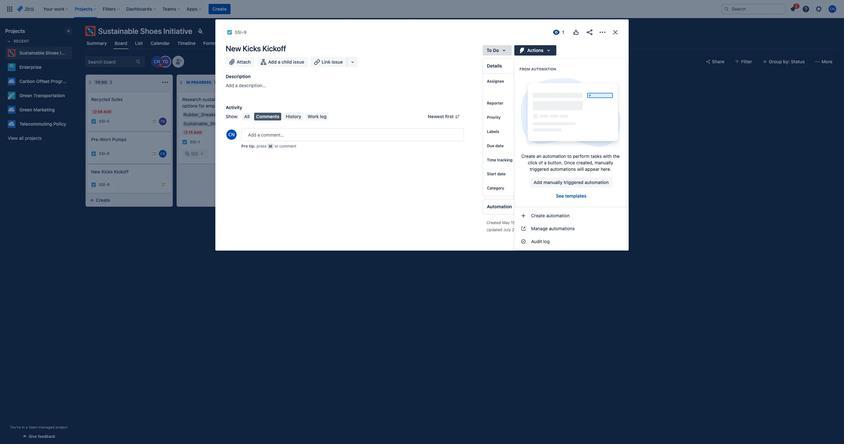 Task type: describe. For each thing, give the bounding box(es) containing it.
forms
[[203, 40, 217, 46]]

assignee
[[487, 79, 504, 84]]

kickoff inside "dialog"
[[262, 44, 286, 53]]

1 horizontal spatial sustainable
[[98, 26, 139, 36]]

15 august 2023 image
[[183, 130, 189, 135]]

medium
[[551, 115, 568, 120]]

m
[[269, 144, 272, 148]]

1 vertical spatial manually
[[544, 180, 563, 185]]

1 horizontal spatial sustainable shoes initiative
[[98, 26, 192, 36]]

list
[[135, 40, 143, 46]]

triggered inside create an automation to perform tasks with the click of a button. once created, manually triggered automations will appear here.
[[530, 166, 549, 172]]

from automation
[[520, 67, 556, 71]]

audit log
[[531, 239, 550, 244]]

soles
[[111, 97, 123, 102]]

0 vertical spatial initiative
[[163, 26, 192, 36]]

team-
[[29, 425, 39, 429]]

log for audit log
[[543, 239, 550, 244]]

pro tip: press m to comment
[[241, 144, 296, 149]]

progress
[[191, 80, 211, 84]]

15,
[[511, 220, 516, 225]]

0 vertical spatial am
[[542, 220, 548, 225]]

manually inside create an automation to perform tasks with the click of a button. once created, manually triggered automations will appear here.
[[595, 160, 613, 165]]

rule executions
[[528, 204, 556, 209]]

link issue
[[322, 59, 343, 65]]

updated
[[487, 228, 502, 232]]

manage automations link
[[515, 222, 627, 235]]

audit log link
[[515, 235, 627, 248]]

do for to do 3
[[101, 80, 107, 84]]

appear
[[585, 166, 600, 172]]

0 horizontal spatial sustainable shoes initiative
[[19, 50, 78, 56]]

0 vertical spatial 2023
[[517, 220, 527, 225]]

priority
[[487, 115, 501, 120]]

category pin to top. only you can see pinned fields. image
[[511, 186, 516, 191]]

start
[[487, 172, 496, 176]]

work log button
[[306, 113, 329, 120]]

medium image for ssi-5
[[152, 119, 157, 124]]

will
[[577, 166, 584, 172]]

create an automation to perform tasks with the click of a button. once created, manually triggered automations will appear here.
[[522, 153, 620, 172]]

add manually triggered automation link
[[530, 177, 613, 188]]

reports
[[267, 40, 283, 46]]

9 for the bottommost ssi-9 link
[[107, 182, 110, 187]]

offset
[[36, 78, 50, 84]]

transportation
[[33, 93, 65, 98]]

vote options: no one has voted for this issue yet. image
[[572, 28, 580, 36]]

pages
[[225, 40, 238, 46]]

collapse recent projects image
[[5, 37, 13, 45]]

july
[[504, 228, 511, 232]]

link
[[322, 59, 331, 65]]

button.
[[548, 160, 563, 165]]

actions
[[527, 47, 544, 53]]

to inside create an automation to perform tasks with the click of a button. once created, manually triggered automations will appear here.
[[568, 153, 572, 159]]

child
[[282, 59, 292, 65]]

comment
[[279, 144, 296, 149]]

08
[[98, 109, 102, 114]]

ssi-9 for ssi-9 link inside the new kicks kickoff "dialog"
[[235, 29, 247, 35]]

8:41
[[534, 228, 542, 232]]

create inside 'group'
[[531, 213, 545, 218]]

attach button
[[226, 57, 255, 67]]

to for to do 3
[[95, 80, 100, 84]]

research
[[182, 97, 202, 102]]

from automation group
[[515, 60, 627, 205]]

add people image
[[174, 58, 182, 66]]

view all projects
[[8, 135, 42, 141]]

assign to me
[[540, 88, 566, 94]]

create automation
[[531, 213, 570, 218]]

none for category
[[540, 186, 551, 191]]

marketing
[[33, 107, 55, 112]]

1 vertical spatial ssi-9 link
[[99, 182, 110, 188]]

ssi- for ssi-5 link
[[99, 119, 107, 124]]

assignee pin to top. only you can see pinned fields. image
[[505, 79, 511, 84]]

telecommuting policy link
[[5, 118, 70, 130]]

create banner
[[0, 0, 844, 18]]

tariq douglas image
[[159, 118, 167, 125]]

1 vertical spatial to
[[275, 144, 278, 149]]

due
[[487, 143, 494, 148]]

date for start date
[[497, 172, 506, 176]]

description
[[226, 74, 251, 79]]

2 horizontal spatial task image
[[227, 30, 232, 35]]

forms link
[[202, 37, 218, 49]]

issues link
[[244, 37, 260, 49]]

click
[[528, 160, 538, 165]]

templates
[[565, 193, 587, 199]]

share image
[[586, 28, 594, 36]]

first
[[445, 114, 454, 119]]

0 vertical spatial at
[[528, 220, 531, 225]]

Add a comment… field
[[241, 128, 464, 141]]

aug for 08 aug
[[103, 109, 111, 114]]

a down description in the left top of the page
[[235, 83, 238, 88]]

add a child issue
[[268, 59, 304, 65]]

0 vertical spatial cara nguyen image
[[152, 57, 162, 67]]

an
[[537, 153, 542, 159]]

ssi- inside new kicks kickoff "dialog"
[[235, 29, 244, 35]]

add for add manually triggered automation
[[534, 180, 542, 185]]

add for add a child issue
[[268, 59, 277, 65]]

time tracking pin to top. only you can see pinned fields. image
[[514, 158, 519, 163]]

due date
[[487, 143, 504, 148]]

tracking
[[497, 158, 513, 162]]

no time logged
[[540, 158, 571, 164]]

Search board text field
[[86, 57, 135, 66]]

description...
[[239, 83, 266, 88]]

created,
[[576, 160, 594, 165]]

timeline link
[[176, 37, 197, 49]]

for
[[199, 103, 205, 109]]

1 vertical spatial am
[[543, 228, 549, 232]]

feedback
[[38, 434, 55, 439]]

8:45
[[533, 220, 541, 225]]

9 for ssi-9 link inside the new kicks kickoff "dialog"
[[244, 29, 247, 35]]

medium image
[[161, 182, 166, 187]]

1 vertical spatial initiative
[[60, 50, 78, 56]]

ssi- for ssi-6 link
[[99, 151, 107, 156]]

pre-worn pumps
[[91, 137, 127, 142]]

newest first
[[428, 114, 454, 119]]

in
[[22, 425, 25, 429]]

give
[[29, 434, 37, 439]]

recycled soles
[[91, 97, 123, 102]]

ssi-5 link
[[99, 119, 109, 124]]

view all projects link
[[5, 132, 72, 144]]

recent
[[14, 39, 29, 44]]

sustainable shoes initiative link
[[5, 47, 78, 59]]

automation element
[[483, 199, 622, 215]]

you're
[[10, 425, 21, 429]]

create inside create an automation to perform tasks with the click of a button. once created, manually triggered automations will appear here.
[[522, 153, 535, 159]]

of
[[539, 160, 543, 165]]

15 aug
[[189, 130, 202, 134]]

created
[[487, 220, 501, 225]]

work log
[[308, 114, 327, 119]]

copy link to issue image
[[245, 29, 250, 35]]

see templates
[[556, 193, 587, 199]]

green marketing link
[[5, 103, 70, 116]]

actions image
[[599, 28, 607, 36]]

task image for ssi-5
[[91, 119, 96, 124]]

unassigned
[[551, 79, 576, 84]]

manage automations
[[531, 226, 575, 231]]

1 vertical spatial kicks
[[102, 169, 113, 174]]

ssi-5
[[99, 119, 109, 124]]

1 vertical spatial kickoff
[[114, 169, 129, 174]]

see
[[556, 193, 564, 199]]

1 vertical spatial 2
[[195, 151, 198, 156]]



Task type: vqa. For each thing, say whether or not it's contained in the screenshot.
Audit
yes



Task type: locate. For each thing, give the bounding box(es) containing it.
2 issue from the left
[[332, 59, 343, 65]]

0 vertical spatial automation
[[543, 153, 566, 159]]

link issue button
[[311, 57, 347, 67]]

0 vertical spatial green
[[19, 93, 32, 98]]

kicks down 6
[[102, 169, 113, 174]]

initiative up program
[[60, 50, 78, 56]]

1 vertical spatial 2023
[[518, 228, 528, 232]]

manually up see
[[544, 180, 563, 185]]

link web pages and more image
[[349, 58, 356, 66]]

comments
[[256, 114, 279, 119]]

once
[[564, 160, 575, 165]]

1 vertical spatial ssi-9
[[99, 182, 110, 187]]

tab list containing board
[[81, 37, 840, 49]]

2 task image from the top
[[91, 151, 96, 156]]

1 vertical spatial automations
[[549, 226, 575, 231]]

green transportation link
[[5, 89, 70, 102]]

new kicks kickoff inside "dialog"
[[226, 44, 286, 53]]

to inside to do 3
[[95, 80, 100, 84]]

08 august 2023 image
[[92, 109, 98, 114], [92, 109, 98, 114]]

1 vertical spatial green
[[19, 107, 32, 112]]

automation up 'manage automations'
[[546, 213, 570, 218]]

pages link
[[223, 37, 239, 49]]

ssi-9 link inside new kicks kickoff "dialog"
[[235, 28, 247, 36]]

issue right child
[[293, 59, 304, 65]]

task image for ssi-6
[[91, 151, 96, 156]]

aug right 15
[[194, 130, 202, 134]]

1 horizontal spatial aug
[[194, 130, 202, 134]]

issue right link
[[332, 59, 343, 65]]

0 vertical spatial automation
[[531, 67, 556, 71]]

add for add a description...
[[226, 83, 234, 88]]

1 horizontal spatial ssi-9 link
[[235, 28, 247, 36]]

audit
[[531, 239, 542, 244]]

1 horizontal spatial 2
[[795, 4, 798, 8]]

add inside from automation group
[[534, 180, 542, 185]]

automation right from
[[531, 67, 556, 71]]

kicks up attach
[[243, 44, 261, 53]]

1 green from the top
[[19, 93, 32, 98]]

0 horizontal spatial new
[[91, 169, 100, 174]]

1 vertical spatial task image
[[182, 140, 187, 145]]

actions button
[[515, 45, 556, 56]]

primary element
[[4, 0, 722, 18]]

to for to do
[[487, 47, 492, 53]]

comments button
[[254, 113, 281, 120]]

at left 8:41
[[529, 228, 533, 232]]

create automation link
[[515, 209, 627, 222]]

newest first button
[[424, 113, 464, 120]]

executions
[[537, 204, 556, 209]]

do inside to do 3
[[101, 80, 107, 84]]

do for to do
[[493, 47, 499, 53]]

initiative up timeline in the top left of the page
[[163, 26, 192, 36]]

0 vertical spatial task image
[[227, 30, 232, 35]]

shoes up calendar
[[140, 26, 162, 36]]

0 horizontal spatial automation
[[487, 204, 512, 209]]

ssi-9 link up pages
[[235, 28, 247, 36]]

1 horizontal spatial to
[[555, 88, 559, 94]]

1 vertical spatial 1
[[198, 140, 200, 145]]

green for green transportation
[[19, 93, 32, 98]]

a inside create an automation to perform tasks with the click of a button. once created, manually triggered automations will appear here.
[[544, 160, 547, 165]]

add down of
[[534, 180, 542, 185]]

automation inside group
[[531, 67, 556, 71]]

log inside audit log 'link'
[[543, 239, 550, 244]]

ssi-9 up pages
[[235, 29, 247, 35]]

1 horizontal spatial new
[[226, 44, 241, 53]]

0 vertical spatial new
[[226, 44, 241, 53]]

1 horizontal spatial log
[[543, 239, 550, 244]]

1 vertical spatial cara nguyen image
[[250, 138, 258, 146]]

automation down appear
[[585, 180, 609, 185]]

task image left ssi-5 link
[[91, 119, 96, 124]]

do inside dropdown button
[[493, 47, 499, 53]]

date right due
[[495, 143, 504, 148]]

task image
[[227, 30, 232, 35], [182, 140, 187, 145], [91, 182, 96, 187]]

medium image for ssi-6
[[152, 151, 157, 156]]

ssi- down ssi-6 link
[[99, 182, 107, 187]]

aug right 08
[[103, 109, 111, 114]]

newest first image
[[455, 114, 460, 119]]

highest image
[[243, 140, 248, 145]]

labels
[[487, 129, 499, 134]]

9 down 6
[[107, 182, 110, 187]]

0 vertical spatial medium image
[[152, 119, 157, 124]]

0 vertical spatial aug
[[103, 109, 111, 114]]

profile image of cara nguyen image
[[226, 130, 237, 140]]

medium image
[[152, 119, 157, 124], [152, 151, 157, 156]]

aug
[[103, 109, 111, 114], [194, 130, 202, 134]]

assign
[[540, 88, 553, 94]]

0 horizontal spatial add
[[226, 83, 234, 88]]

ssi- for ssi-1 link
[[190, 140, 198, 145]]

1 vertical spatial aug
[[194, 130, 202, 134]]

group
[[515, 207, 627, 250]]

0 vertical spatial automations
[[550, 166, 576, 172]]

0 horizontal spatial log
[[320, 114, 327, 119]]

ssi-6 link
[[99, 151, 110, 157]]

1 vertical spatial new
[[91, 169, 100, 174]]

new up attach button
[[226, 44, 241, 53]]

none
[[540, 129, 551, 134], [540, 143, 551, 149], [540, 171, 551, 177], [540, 186, 551, 191]]

jira image
[[17, 5, 34, 13], [17, 5, 34, 13]]

cara nguyen image right "highest" image
[[250, 138, 258, 146]]

all
[[244, 114, 250, 119]]

history button
[[284, 113, 303, 120]]

menu bar containing all
[[241, 113, 330, 120]]

board
[[115, 40, 127, 46]]

created may 15, 2023 at 8:45 am updated july 27, 2023 at 8:41 am
[[487, 220, 549, 232]]

1 issue from the left
[[293, 59, 304, 65]]

0 vertical spatial sustainable shoes initiative
[[98, 26, 192, 36]]

see templates link
[[552, 191, 591, 201]]

0 vertical spatial task image
[[91, 119, 96, 124]]

1 horizontal spatial add
[[268, 59, 277, 65]]

0 horizontal spatial new kicks kickoff
[[91, 169, 129, 174]]

2023
[[517, 220, 527, 225], [518, 228, 528, 232]]

task image left ssi-6 link
[[91, 151, 96, 156]]

2 vertical spatial automation
[[546, 213, 570, 218]]

to up once
[[568, 153, 572, 159]]

1 vertical spatial add
[[226, 83, 234, 88]]

automation up created
[[487, 204, 512, 209]]

0 vertical spatial manually
[[595, 160, 613, 165]]

new down ssi-6 link
[[91, 169, 100, 174]]

at left 8:45
[[528, 220, 531, 225]]

green marketing
[[19, 107, 55, 112]]

2023 right the 15,
[[517, 220, 527, 225]]

time tracking
[[487, 158, 513, 162]]

carbon offset program
[[19, 78, 69, 84]]

2
[[795, 4, 798, 8], [195, 151, 198, 156]]

am right 8:41
[[543, 228, 549, 232]]

1 vertical spatial create button
[[86, 194, 173, 206]]

0 vertical spatial ssi-9
[[235, 29, 247, 35]]

1 horizontal spatial 9
[[244, 29, 247, 35]]

1 vertical spatial sustainable shoes initiative
[[19, 50, 78, 56]]

issue inside button
[[293, 59, 304, 65]]

1 vertical spatial 9
[[107, 182, 110, 187]]

a left child
[[278, 59, 280, 65]]

reporter pin to top. only you can see pinned fields. image
[[505, 101, 510, 106]]

sustainable shoes initiative up the list on the top of the page
[[98, 26, 192, 36]]

2 green from the top
[[19, 107, 32, 112]]

ssi-9 down ssi-6 link
[[99, 182, 110, 187]]

2 horizontal spatial add
[[534, 180, 542, 185]]

green down carbon
[[19, 93, 32, 98]]

cara nguyen image left 0
[[159, 150, 167, 158]]

close image
[[612, 28, 619, 36]]

0 vertical spatial to
[[555, 88, 559, 94]]

cara nguyen image for ssi-1
[[250, 138, 258, 146]]

add left child
[[268, 59, 277, 65]]

to do
[[487, 47, 499, 53]]

to right m
[[275, 144, 278, 149]]

ssi-1
[[190, 140, 200, 145]]

1 none from the top
[[540, 129, 551, 134]]

0 vertical spatial kicks
[[243, 44, 261, 53]]

2 none from the top
[[540, 143, 551, 149]]

in
[[186, 80, 190, 84]]

08 aug
[[98, 109, 111, 114]]

to up details
[[487, 47, 492, 53]]

0 / 2
[[191, 151, 198, 156]]

0 horizontal spatial to
[[95, 80, 100, 84]]

sustainable shoes initiative
[[98, 26, 192, 36], [19, 50, 78, 56]]

ssi-9 link down ssi-6 link
[[99, 182, 110, 188]]

in progress 1
[[186, 79, 216, 85]]

0 vertical spatial log
[[320, 114, 327, 119]]

2 inside the create banner
[[795, 4, 798, 8]]

0 horizontal spatial 2
[[195, 151, 198, 156]]

1 vertical spatial automation
[[585, 180, 609, 185]]

0 vertical spatial new kicks kickoff
[[226, 44, 286, 53]]

add manually triggered automation
[[534, 180, 609, 185]]

reports link
[[265, 37, 285, 49]]

aug for 15 aug
[[194, 130, 202, 134]]

1 vertical spatial do
[[101, 80, 107, 84]]

sustainable
[[98, 26, 139, 36], [19, 50, 44, 56]]

create
[[212, 6, 227, 12], [522, 153, 535, 159], [96, 197, 110, 203], [531, 213, 545, 218]]

program
[[51, 78, 69, 84]]

create button
[[209, 4, 231, 14], [86, 194, 173, 206]]

1 horizontal spatial issue
[[332, 59, 343, 65]]

tip:
[[249, 144, 255, 149]]

a right in
[[26, 425, 28, 429]]

green transportation
[[19, 93, 65, 98]]

cara nguyen image for ssi-6
[[159, 150, 167, 158]]

task image for 1
[[182, 140, 187, 145]]

0 vertical spatial shoes
[[140, 26, 162, 36]]

0 horizontal spatial triggered
[[530, 166, 549, 172]]

date right the start
[[497, 172, 506, 176]]

ssi-1 link
[[190, 139, 200, 145]]

press
[[257, 144, 267, 149]]

automations down create automation link
[[549, 226, 575, 231]]

triggered down of
[[530, 166, 549, 172]]

tab list
[[81, 37, 840, 49]]

none for start date
[[540, 171, 551, 177]]

do left 3
[[101, 80, 107, 84]]

to inside button
[[555, 88, 559, 94]]

log right work
[[320, 114, 327, 119]]

0 vertical spatial kickoff
[[262, 44, 286, 53]]

0 horizontal spatial 9
[[107, 182, 110, 187]]

1 vertical spatial shoes
[[46, 50, 59, 56]]

1 horizontal spatial kicks
[[243, 44, 261, 53]]

you're in a team-managed project
[[10, 425, 67, 429]]

menu containing create an automation to perform tasks with the click of a button. once created, manually triggered automations will appear here.
[[515, 58, 627, 250]]

9 inside new kicks kickoff "dialog"
[[244, 29, 247, 35]]

automation inside new kicks kickoff "dialog"
[[487, 204, 512, 209]]

recycled
[[91, 97, 110, 102]]

27,
[[512, 228, 517, 232]]

1 horizontal spatial to
[[487, 47, 492, 53]]

1 horizontal spatial shoes
[[140, 26, 162, 36]]

1 horizontal spatial ssi-9
[[235, 29, 247, 35]]

new inside "dialog"
[[226, 44, 241, 53]]

0 vertical spatial date
[[495, 143, 504, 148]]

1 horizontal spatial task image
[[182, 140, 187, 145]]

sustainable shoes initiative up enterprise link
[[19, 50, 78, 56]]

0 horizontal spatial ssi-9 link
[[99, 182, 110, 188]]

manually up here.
[[595, 160, 613, 165]]

Search field
[[722, 4, 786, 14]]

0 vertical spatial add
[[268, 59, 277, 65]]

search image
[[724, 6, 729, 12]]

menu
[[515, 58, 627, 250]]

shoes up enterprise link
[[46, 50, 59, 56]]

new kicks kickoff dialog
[[215, 19, 629, 251]]

automations down logged
[[550, 166, 576, 172]]

rule
[[528, 204, 536, 209]]

ssi-9 for the bottommost ssi-9 link
[[99, 182, 110, 187]]

create inside primary element
[[212, 6, 227, 12]]

1 horizontal spatial create button
[[209, 4, 231, 14]]

0 horizontal spatial shoes
[[46, 50, 59, 56]]

sustainable up the enterprise
[[19, 50, 44, 56]]

kicks inside "dialog"
[[243, 44, 261, 53]]

1 horizontal spatial manually
[[595, 160, 613, 165]]

ssi- down 15 aug on the left
[[190, 140, 198, 145]]

2023 right 27,
[[518, 228, 528, 232]]

cara nguyen image down calendar link
[[152, 57, 162, 67]]

1 horizontal spatial triggered
[[564, 180, 584, 185]]

1 right progress
[[214, 79, 216, 85]]

the
[[613, 153, 620, 159]]

projects
[[5, 28, 25, 34]]

sustainable up board
[[98, 26, 139, 36]]

to left 3
[[95, 80, 100, 84]]

4 none from the top
[[540, 186, 551, 191]]

1 vertical spatial automation
[[487, 204, 512, 209]]

telecommuting
[[19, 121, 52, 127]]

sustainable
[[203, 97, 226, 102]]

1 vertical spatial at
[[529, 228, 533, 232]]

new kicks kickoff up attach
[[226, 44, 286, 53]]

green up telecommuting
[[19, 107, 32, 112]]

green for green marketing
[[19, 107, 32, 112]]

0 vertical spatial triggered
[[530, 166, 549, 172]]

do up details
[[493, 47, 499, 53]]

enterprise link
[[5, 61, 70, 74]]

1 down 15 aug on the left
[[198, 140, 200, 145]]

0 horizontal spatial kickoff
[[114, 169, 129, 174]]

0 vertical spatial 2
[[795, 4, 798, 8]]

carbon
[[19, 78, 35, 84]]

1 horizontal spatial 1
[[214, 79, 216, 85]]

automation up button.
[[543, 153, 566, 159]]

add down description in the left top of the page
[[226, 83, 234, 88]]

projects
[[25, 135, 42, 141]]

cara nguyen image
[[152, 57, 162, 67], [250, 138, 258, 146], [159, 150, 167, 158]]

0 horizontal spatial create button
[[86, 194, 173, 206]]

to left "me"
[[555, 88, 559, 94]]

0 vertical spatial sustainable
[[98, 26, 139, 36]]

none for labels
[[540, 129, 551, 134]]

managed
[[39, 425, 55, 429]]

log for work log
[[320, 114, 327, 119]]

a inside add a child issue button
[[278, 59, 280, 65]]

log right audit
[[543, 239, 550, 244]]

15 august 2023 image
[[183, 130, 189, 135]]

show:
[[226, 114, 238, 119]]

9 up issues
[[244, 29, 247, 35]]

add inside button
[[268, 59, 277, 65]]

1 vertical spatial sustainable
[[19, 50, 44, 56]]

0 horizontal spatial aug
[[103, 109, 111, 114]]

menu bar
[[241, 113, 330, 120]]

1 task image from the top
[[91, 119, 96, 124]]

am up manage
[[542, 220, 548, 225]]

options
[[182, 103, 198, 109]]

ssi- left the copy link to issue icon in the top of the page
[[235, 29, 244, 35]]

create button inside primary element
[[209, 4, 231, 14]]

1 vertical spatial task image
[[91, 151, 96, 156]]

0 vertical spatial do
[[493, 47, 499, 53]]

give feedback
[[29, 434, 55, 439]]

3 none from the top
[[540, 171, 551, 177]]

a right of
[[544, 160, 547, 165]]

add a description...
[[226, 83, 266, 88]]

task image for 9
[[91, 182, 96, 187]]

labels pin to top. only you can see pinned fields. image
[[501, 129, 506, 134]]

0 vertical spatial 9
[[244, 29, 247, 35]]

new kicks kickoff down 6
[[91, 169, 129, 174]]

project
[[56, 425, 67, 429]]

group containing create automation
[[515, 207, 627, 250]]

green
[[19, 93, 32, 98], [19, 107, 32, 112]]

issues
[[245, 40, 259, 46]]

log inside work log button
[[320, 114, 327, 119]]

date for due date
[[495, 143, 504, 148]]

ssi- down worn
[[99, 151, 107, 156]]

task image
[[91, 119, 96, 124], [91, 151, 96, 156]]

tariq douglas image
[[160, 57, 171, 67]]

1 medium image from the top
[[152, 119, 157, 124]]

0 horizontal spatial task image
[[91, 182, 96, 187]]

automation inside create an automation to perform tasks with the click of a button. once created, manually triggered automations will appear here.
[[543, 153, 566, 159]]

1 vertical spatial date
[[497, 172, 506, 176]]

1 vertical spatial medium image
[[152, 151, 157, 156]]

triggered up templates
[[564, 180, 584, 185]]

policy
[[53, 121, 66, 127]]

0 horizontal spatial kicks
[[102, 169, 113, 174]]

start date pin to top. only you can see pinned fields. image
[[512, 172, 517, 177]]

me
[[560, 88, 566, 94]]

1 vertical spatial to
[[95, 80, 100, 84]]

2 medium image from the top
[[152, 151, 157, 156]]

to do button
[[483, 45, 512, 56]]

with
[[603, 153, 612, 159]]

issue inside button
[[332, 59, 343, 65]]

automations inside create an automation to perform tasks with the click of a button. once created, manually triggered automations will appear here.
[[550, 166, 576, 172]]

1 horizontal spatial automation
[[531, 67, 556, 71]]

ssi-9 inside new kicks kickoff "dialog"
[[235, 29, 247, 35]]

menu bar inside new kicks kickoff "dialog"
[[241, 113, 330, 120]]

pro
[[241, 144, 248, 149]]

ssi-9
[[235, 29, 247, 35], [99, 182, 110, 187]]

2 vertical spatial task image
[[91, 182, 96, 187]]

from
[[520, 67, 530, 71]]

1 horizontal spatial initiative
[[163, 26, 192, 36]]

shoe
[[228, 97, 238, 102]]

ssi- down "08 aug" on the left of page
[[99, 119, 107, 124]]

category
[[487, 186, 504, 191]]

to inside dropdown button
[[487, 47, 492, 53]]

timeline
[[178, 40, 196, 46]]

0 vertical spatial 1
[[214, 79, 216, 85]]

0 horizontal spatial initiative
[[60, 50, 78, 56]]



